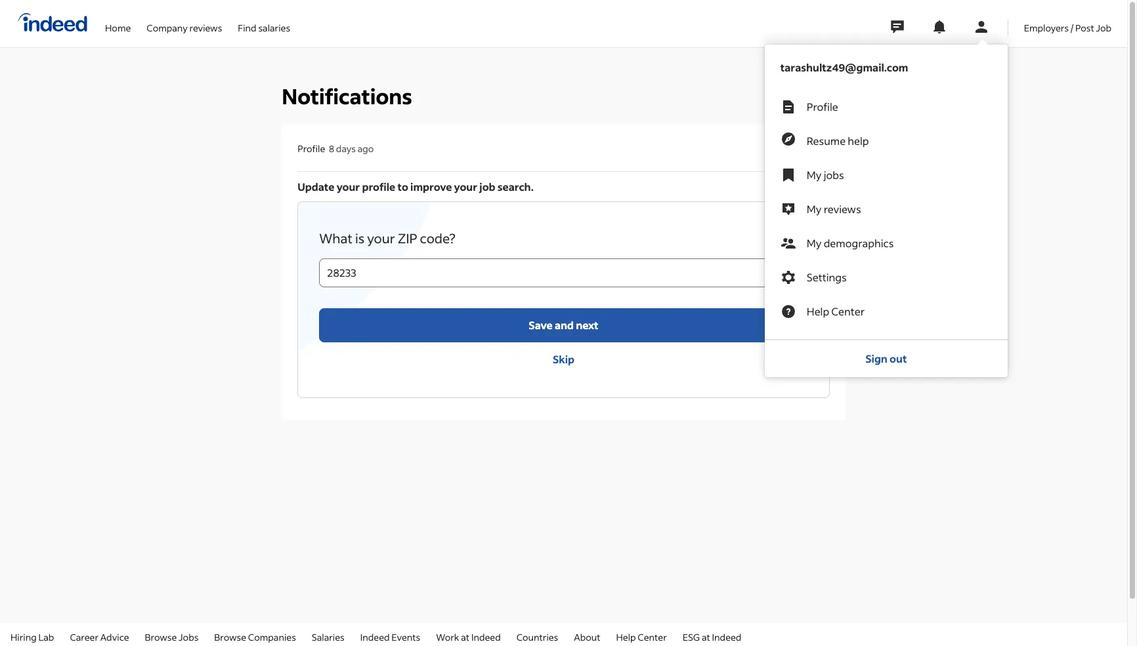Task type: vqa. For each thing, say whether or not it's contained in the screenshot.
'to' related to work
no



Task type: locate. For each thing, give the bounding box(es) containing it.
1 horizontal spatial at
[[702, 632, 710, 644]]

0 horizontal spatial help center link
[[616, 632, 667, 644]]

skip
[[553, 353, 575, 366]]

profile up resume
[[807, 100, 839, 114]]

0 vertical spatial help center link
[[765, 295, 1008, 329]]

my reviews link
[[765, 192, 1008, 227]]

skip link
[[319, 343, 808, 377]]

zip
[[398, 230, 417, 247]]

job
[[480, 180, 496, 194]]

notifications main content
[[0, 0, 1128, 624]]

company reviews link
[[147, 0, 222, 45]]

1 horizontal spatial browse
[[214, 632, 246, 644]]

tarashultz49@gmail.com
[[781, 60, 909, 74]]

2 horizontal spatial indeed
[[712, 632, 742, 644]]

your left job
[[454, 180, 478, 194]]

help center left esg
[[616, 632, 667, 644]]

salaries link
[[312, 632, 345, 644]]

indeed
[[360, 632, 390, 644], [471, 632, 501, 644], [712, 632, 742, 644]]

3 my from the top
[[807, 236, 822, 250]]

browse jobs link
[[145, 632, 199, 644]]

browse right jobs
[[214, 632, 246, 644]]

1 vertical spatial help center link
[[616, 632, 667, 644]]

your left profile
[[337, 180, 360, 194]]

events
[[392, 632, 420, 644]]

0 vertical spatial help center
[[807, 305, 865, 319]]

resume help
[[807, 134, 869, 148]]

1 horizontal spatial indeed
[[471, 632, 501, 644]]

0 horizontal spatial reviews
[[190, 21, 222, 34]]

improve
[[410, 180, 452, 194]]

post
[[1076, 21, 1095, 34]]

browse jobs
[[145, 632, 199, 644]]

hiring lab
[[11, 632, 54, 644]]

1 horizontal spatial center
[[832, 305, 865, 319]]

1 vertical spatial profile
[[298, 143, 325, 155]]

resume
[[807, 134, 846, 148]]

2 my from the top
[[807, 202, 822, 216]]

1 horizontal spatial help center link
[[765, 295, 1008, 329]]

0 vertical spatial center
[[832, 305, 865, 319]]

indeed for esg at indeed
[[712, 632, 742, 644]]

help center link up 'sign out' on the bottom of the page
[[765, 295, 1008, 329]]

1 vertical spatial help center
[[616, 632, 667, 644]]

browse for browse jobs
[[145, 632, 177, 644]]

career advice link
[[70, 632, 129, 644]]

0 horizontal spatial profile
[[298, 143, 325, 155]]

my up settings
[[807, 236, 822, 250]]

1 horizontal spatial your
[[367, 230, 395, 247]]

8
[[329, 143, 334, 155]]

work
[[436, 632, 459, 644]]

home
[[105, 21, 131, 34]]

update your profile to improve your job search.
[[298, 180, 534, 194]]

0 vertical spatial help
[[807, 305, 830, 319]]

help
[[807, 305, 830, 319], [616, 632, 636, 644]]

0 horizontal spatial help center
[[616, 632, 667, 644]]

0 horizontal spatial at
[[461, 632, 470, 644]]

1 my from the top
[[807, 168, 822, 182]]

1 browse from the left
[[145, 632, 177, 644]]

profile left '8'
[[298, 143, 325, 155]]

work at indeed link
[[436, 632, 501, 644]]

0 vertical spatial reviews
[[190, 21, 222, 34]]

0 horizontal spatial help
[[616, 632, 636, 644]]

esg
[[683, 632, 700, 644]]

salaries
[[312, 632, 345, 644]]

center down settings
[[832, 305, 865, 319]]

2 vertical spatial my
[[807, 236, 822, 250]]

1 horizontal spatial reviews
[[824, 202, 861, 216]]

at for esg
[[702, 632, 710, 644]]

center left esg
[[638, 632, 667, 644]]

sign out link
[[765, 341, 1008, 378]]

hiring
[[11, 632, 37, 644]]

0 horizontal spatial center
[[638, 632, 667, 644]]

browse left jobs
[[145, 632, 177, 644]]

search.
[[498, 180, 534, 194]]

next
[[576, 318, 599, 332]]

notifications unread count 0 image
[[932, 19, 948, 35]]

home link
[[105, 0, 131, 45]]

browse companies
[[214, 632, 296, 644]]

profile
[[362, 180, 395, 194]]

profile for profile
[[807, 100, 839, 114]]

help center
[[807, 305, 865, 319], [616, 632, 667, 644]]

browse
[[145, 632, 177, 644], [214, 632, 246, 644]]

work at indeed
[[436, 632, 501, 644]]

my demographics link
[[765, 227, 1008, 261]]

update
[[298, 180, 335, 194]]

2 horizontal spatial your
[[454, 180, 478, 194]]

0 horizontal spatial browse
[[145, 632, 177, 644]]

demographics
[[824, 236, 894, 250]]

messages unread count 0 image
[[889, 14, 906, 40]]

esg at indeed
[[683, 632, 742, 644]]

3 indeed from the left
[[712, 632, 742, 644]]

save and next button
[[319, 309, 808, 343]]

my
[[807, 168, 822, 182], [807, 202, 822, 216], [807, 236, 822, 250]]

career advice
[[70, 632, 129, 644]]

days
[[336, 143, 356, 155]]

ago
[[358, 143, 374, 155]]

find salaries
[[238, 21, 290, 34]]

help center link
[[765, 295, 1008, 329], [616, 632, 667, 644]]

my for my demographics
[[807, 236, 822, 250]]

1 horizontal spatial profile
[[807, 100, 839, 114]]

1 at from the left
[[461, 632, 470, 644]]

at
[[461, 632, 470, 644], [702, 632, 710, 644]]

1 horizontal spatial help
[[807, 305, 830, 319]]

indeed right esg
[[712, 632, 742, 644]]

0 vertical spatial my
[[807, 168, 822, 182]]

career
[[70, 632, 99, 644]]

your
[[337, 180, 360, 194], [454, 180, 478, 194], [367, 230, 395, 247]]

2 at from the left
[[702, 632, 710, 644]]

my down my jobs
[[807, 202, 822, 216]]

browse for browse companies
[[214, 632, 246, 644]]

indeed right work
[[471, 632, 501, 644]]

my jobs link
[[765, 158, 1008, 192]]

indeed left events
[[360, 632, 390, 644]]

0 vertical spatial profile
[[807, 100, 839, 114]]

help center down settings
[[807, 305, 865, 319]]

center
[[832, 305, 865, 319], [638, 632, 667, 644]]

help inside notifications main content
[[807, 305, 830, 319]]

find salaries link
[[238, 0, 290, 45]]

reviews right company
[[190, 21, 222, 34]]

company
[[147, 21, 188, 34]]

reviews
[[190, 21, 222, 34], [824, 202, 861, 216]]

1 indeed from the left
[[360, 632, 390, 644]]

my demographics
[[807, 236, 894, 250]]

help right about
[[616, 632, 636, 644]]

your right is
[[367, 230, 395, 247]]

1 horizontal spatial help center
[[807, 305, 865, 319]]

help down settings
[[807, 305, 830, 319]]

account image
[[974, 19, 990, 35]]

my inside my demographics link
[[807, 236, 822, 250]]

2 indeed from the left
[[471, 632, 501, 644]]

0 horizontal spatial indeed
[[360, 632, 390, 644]]

settings link
[[765, 261, 1008, 295]]

help center link left esg
[[616, 632, 667, 644]]

advice
[[100, 632, 129, 644]]

my inside my reviews link
[[807, 202, 822, 216]]

jobs
[[179, 632, 199, 644]]

salaries
[[258, 21, 290, 34]]

my inside "link"
[[807, 168, 822, 182]]

1 vertical spatial my
[[807, 202, 822, 216]]

2 browse from the left
[[214, 632, 246, 644]]

1 vertical spatial reviews
[[824, 202, 861, 216]]

reviews up my demographics
[[824, 202, 861, 216]]

profile
[[807, 100, 839, 114], [298, 143, 325, 155]]

countries link
[[517, 632, 558, 644]]

save
[[529, 318, 553, 332]]

at right esg
[[702, 632, 710, 644]]

at right work
[[461, 632, 470, 644]]

my left jobs on the right top
[[807, 168, 822, 182]]

countries
[[517, 632, 558, 644]]



Task type: describe. For each thing, give the bounding box(es) containing it.
and
[[555, 318, 574, 332]]

save and next
[[529, 318, 599, 332]]

profile link
[[765, 90, 1008, 124]]

indeed events
[[360, 632, 420, 644]]

settings
[[807, 271, 847, 284]]

my jobs
[[807, 168, 844, 182]]

about link
[[574, 632, 601, 644]]

job
[[1096, 21, 1112, 34]]

help center inside notifications main content
[[807, 305, 865, 319]]

out
[[890, 352, 907, 366]]

indeed events link
[[360, 632, 420, 644]]

code?
[[420, 230, 456, 247]]

is
[[355, 230, 365, 247]]

employers / post job link
[[1024, 0, 1112, 45]]

sign
[[866, 352, 888, 366]]

employers / post job
[[1024, 21, 1112, 34]]

sign out
[[866, 352, 907, 366]]

reviews for my reviews
[[824, 202, 861, 216]]

at for work
[[461, 632, 470, 644]]

dismiss profile from 8 days ago notification image
[[803, 141, 819, 157]]

1 vertical spatial help
[[616, 632, 636, 644]]

0 horizontal spatial your
[[337, 180, 360, 194]]

lab
[[38, 632, 54, 644]]

center inside notifications main content
[[832, 305, 865, 319]]

what
[[319, 230, 353, 247]]

jobs
[[824, 168, 844, 182]]

help
[[848, 134, 869, 148]]

what is your zip code?
[[319, 230, 456, 247]]

notifications
[[282, 83, 412, 110]]

profile 8 days ago
[[298, 143, 374, 155]]

/
[[1071, 21, 1074, 34]]

esg at indeed link
[[683, 632, 742, 644]]

my for my reviews
[[807, 202, 822, 216]]

find
[[238, 21, 257, 34]]

company reviews
[[147, 21, 222, 34]]

about
[[574, 632, 601, 644]]

browse companies link
[[214, 632, 296, 644]]

What is your ZIP code? field
[[319, 259, 808, 288]]

reviews for company reviews
[[190, 21, 222, 34]]

employers
[[1024, 21, 1069, 34]]

indeed for work at indeed
[[471, 632, 501, 644]]

resume help link
[[765, 124, 1008, 158]]

my for my jobs
[[807, 168, 822, 182]]

hiring lab link
[[11, 632, 54, 644]]

1 vertical spatial center
[[638, 632, 667, 644]]

my reviews
[[807, 202, 861, 216]]

companies
[[248, 632, 296, 644]]

to
[[398, 180, 408, 194]]

profile for profile 8 days ago
[[298, 143, 325, 155]]



